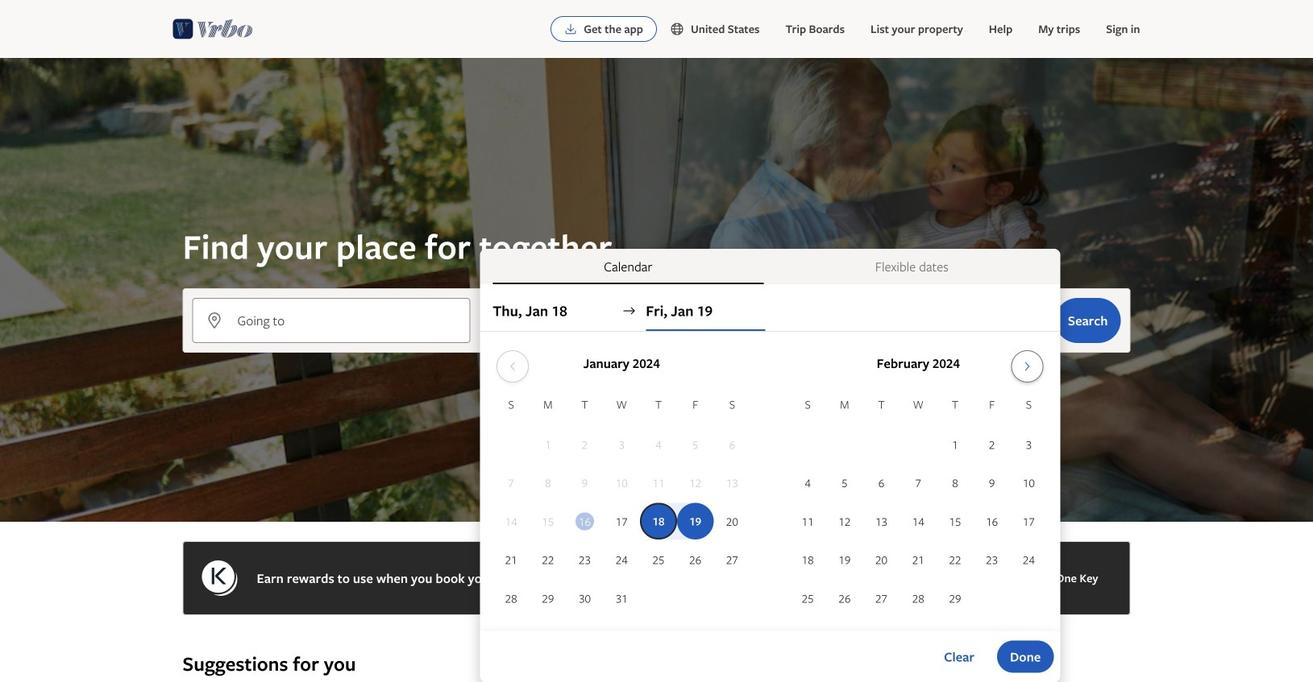 Task type: locate. For each thing, give the bounding box(es) containing it.
main content
[[0, 58, 1314, 683]]

february 2024 element
[[790, 396, 1048, 619]]

vrbo logo image
[[173, 16, 253, 42]]

recently viewed region
[[173, 626, 1141, 652]]

application
[[493, 344, 1048, 619]]

january 2024 element
[[493, 396, 751, 619]]

next month image
[[1018, 360, 1038, 373]]

previous month image
[[503, 360, 522, 373]]

tab list
[[480, 249, 1061, 285]]



Task type: vqa. For each thing, say whether or not it's contained in the screenshot.
"Gastown showing signage, street scenes and outdoor eating" "image"
no



Task type: describe. For each thing, give the bounding box(es) containing it.
tab list inside wizard region
[[480, 249, 1061, 285]]

directional image
[[622, 304, 636, 319]]

today element
[[576, 513, 594, 531]]

application inside wizard region
[[493, 344, 1048, 619]]

download the app button image
[[565, 23, 577, 35]]

small image
[[670, 22, 691, 36]]

wizard region
[[0, 58, 1314, 683]]



